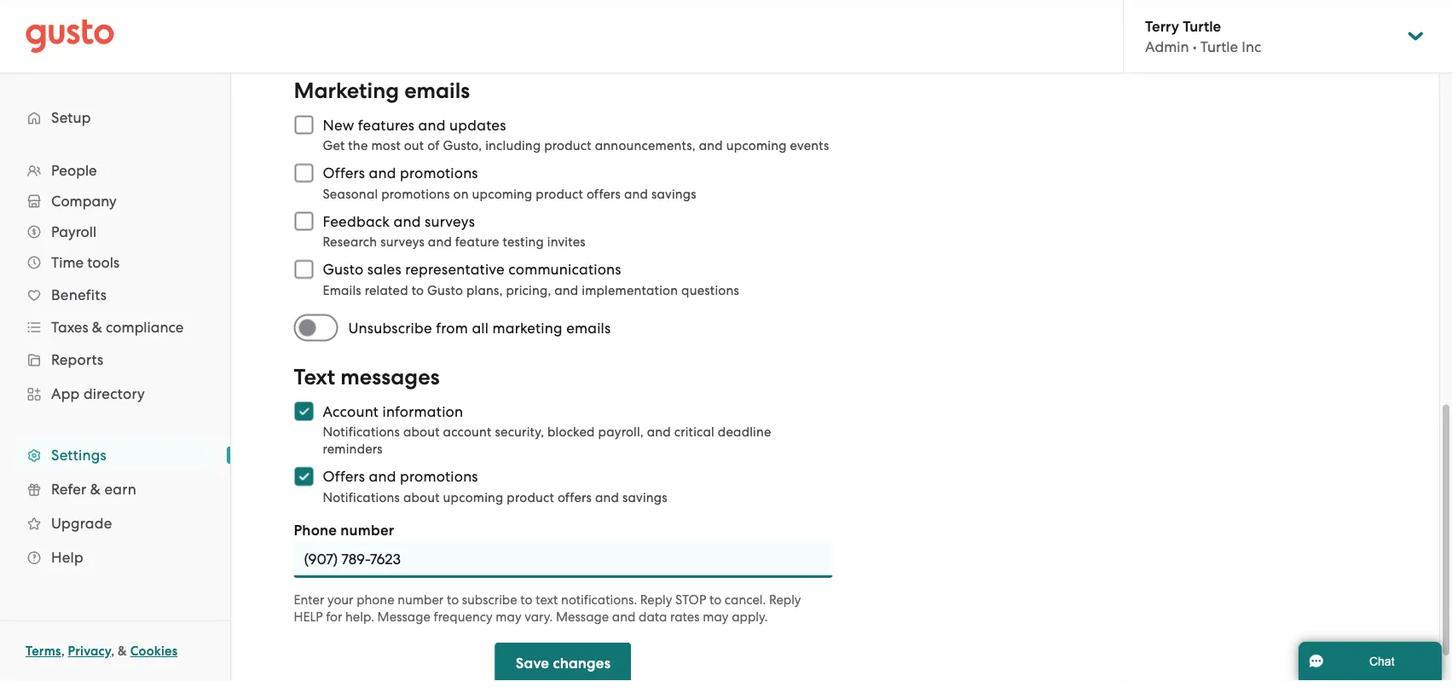 Task type: vqa. For each thing, say whether or not it's contained in the screenshot.
invites on the left top
yes



Task type: locate. For each thing, give the bounding box(es) containing it.
reply
[[641, 593, 673, 608], [770, 593, 802, 608]]

message down the notifications.
[[556, 610, 609, 625]]

phone number
[[294, 522, 394, 539]]

2 notifications from the top
[[323, 490, 400, 505]]

seasonal promotions on upcoming product offers and savings
[[323, 186, 697, 201]]

upcoming down account
[[443, 490, 504, 505]]

1 vertical spatial about
[[403, 490, 440, 505]]

may down stop
[[703, 610, 729, 625]]

,
[[61, 644, 65, 659], [111, 644, 115, 659]]

1 vertical spatial notifications
[[323, 490, 400, 505]]

offers
[[323, 165, 365, 182], [323, 468, 365, 485]]

1 vertical spatial gusto
[[428, 283, 463, 298]]

2 vertical spatial promotions
[[400, 468, 478, 485]]

1 horizontal spatial emails
[[567, 319, 611, 337]]

1 horizontal spatial ,
[[111, 644, 115, 659]]

on
[[453, 186, 469, 201]]

Account information checkbox
[[285, 393, 323, 430]]

taxes & compliance button
[[17, 312, 213, 343]]

promotions down account
[[400, 468, 478, 485]]

, left 'cookies'
[[111, 644, 115, 659]]

and left data
[[612, 610, 636, 625]]

2 offers from the top
[[323, 468, 365, 485]]

and right announcements,
[[699, 138, 723, 153]]

turtle
[[1183, 17, 1222, 35], [1201, 38, 1239, 55]]

0 horizontal spatial ,
[[61, 644, 65, 659]]

0 horizontal spatial emails
[[404, 78, 470, 104]]

about for and
[[403, 490, 440, 505]]

about inside notifications about account security, blocked payroll, and critical deadline reminders
[[403, 425, 440, 440]]

0 vertical spatial promotions
[[400, 165, 478, 182]]

privacy
[[68, 644, 111, 659]]

savings down announcements,
[[652, 186, 697, 201]]

0 vertical spatial &
[[92, 319, 102, 336]]

to right related
[[412, 283, 424, 298]]

message down phone
[[378, 610, 431, 625]]

promotions
[[400, 165, 478, 182], [382, 186, 450, 201], [400, 468, 478, 485]]

privacy link
[[68, 644, 111, 659]]

& inside dropdown button
[[92, 319, 102, 336]]

2 may from the left
[[703, 610, 729, 625]]

1 horizontal spatial surveys
[[425, 213, 475, 230]]

may down subscribe
[[496, 610, 522, 625]]

time tools
[[51, 254, 120, 271]]

0 horizontal spatial may
[[496, 610, 522, 625]]

surveys down feedback and surveys at the top of the page
[[381, 235, 425, 250]]

representative
[[405, 261, 505, 278]]

•
[[1193, 38, 1197, 55]]

may
[[496, 610, 522, 625], [703, 610, 729, 625]]

1 offers and promotions from the top
[[323, 165, 478, 182]]

earn
[[104, 481, 136, 498]]

compliance
[[106, 319, 184, 336]]

1 about from the top
[[403, 425, 440, 440]]

upcoming left events
[[727, 138, 787, 153]]

phone
[[294, 522, 337, 539]]

& left 'cookies'
[[118, 644, 127, 659]]

to up frequency at the left bottom of page
[[447, 593, 459, 608]]

help
[[294, 610, 323, 625]]

feature
[[455, 235, 500, 250]]

promotions up feedback and surveys at the top of the page
[[382, 186, 450, 201]]

and
[[419, 116, 446, 134], [699, 138, 723, 153], [369, 165, 396, 182], [624, 186, 648, 201], [394, 213, 421, 230], [428, 235, 452, 250], [555, 283, 579, 298], [647, 425, 671, 440], [369, 468, 396, 485], [595, 490, 619, 505], [612, 610, 636, 625]]

reply up data
[[641, 593, 673, 608]]

emails up new features and updates
[[404, 78, 470, 104]]

related
[[365, 283, 408, 298]]

reports
[[51, 351, 104, 369]]

2 vertical spatial upcoming
[[443, 490, 504, 505]]

1 vertical spatial offers
[[323, 468, 365, 485]]

text
[[536, 593, 558, 608]]

1 vertical spatial offers and promotions
[[323, 468, 478, 485]]

enter your phone number to subscribe to text notifications. reply stop to cancel. reply help for help. message frequency may vary. message and data rates may apply.
[[294, 593, 802, 625]]

offers down notifications about account security, blocked payroll, and critical deadline reminders
[[558, 490, 592, 505]]

help
[[51, 549, 84, 566]]

settings
[[51, 447, 107, 464]]

frequency
[[434, 610, 493, 625]]

time
[[51, 254, 84, 271]]

gusto down representative
[[428, 283, 463, 298]]

0 vertical spatial turtle
[[1183, 17, 1222, 35]]

turtle right •
[[1201, 38, 1239, 55]]

0 vertical spatial surveys
[[425, 213, 475, 230]]

to
[[412, 283, 424, 298], [447, 593, 459, 608], [521, 593, 533, 608], [710, 593, 722, 608]]

& right taxes
[[92, 319, 102, 336]]

and down 'reminders'
[[369, 468, 396, 485]]

0 vertical spatial emails
[[404, 78, 470, 104]]

critical
[[675, 425, 715, 440]]

, left privacy link
[[61, 644, 65, 659]]

1 vertical spatial number
[[398, 593, 444, 608]]

refer & earn
[[51, 481, 136, 498]]

1 horizontal spatial reply
[[770, 593, 802, 608]]

1 horizontal spatial message
[[556, 610, 609, 625]]

1 vertical spatial turtle
[[1201, 38, 1239, 55]]

0 horizontal spatial message
[[378, 610, 431, 625]]

of
[[428, 138, 440, 153]]

0 vertical spatial notifications
[[323, 425, 400, 440]]

notifications about account security, blocked payroll, and critical deadline reminders
[[323, 425, 772, 457]]

savings down payroll,
[[623, 490, 668, 505]]

0 horizontal spatial number
[[341, 522, 394, 539]]

savings
[[652, 186, 697, 201], [623, 490, 668, 505]]

0 vertical spatial number
[[341, 522, 394, 539]]

research
[[323, 235, 377, 250]]

1 vertical spatial emails
[[567, 319, 611, 337]]

reply right cancel.
[[770, 593, 802, 608]]

message
[[378, 610, 431, 625], [556, 610, 609, 625]]

and left the critical
[[647, 425, 671, 440]]

and up of
[[419, 116, 446, 134]]

offers down 'reminders'
[[323, 468, 365, 485]]

emails
[[404, 78, 470, 104], [567, 319, 611, 337]]

1 offers from the top
[[323, 165, 365, 182]]

2 vertical spatial product
[[507, 490, 555, 505]]

information
[[383, 403, 463, 420]]

& left earn
[[90, 481, 101, 498]]

including
[[486, 138, 541, 153]]

offers and promotions down out
[[323, 165, 478, 182]]

promotions down of
[[400, 165, 478, 182]]

0 vertical spatial offers and promotions
[[323, 165, 478, 182]]

1 vertical spatial &
[[90, 481, 101, 498]]

0 vertical spatial savings
[[652, 186, 697, 201]]

gusto,
[[443, 138, 482, 153]]

feedback
[[323, 213, 390, 230]]

list
[[0, 155, 230, 575]]

directory
[[84, 386, 145, 403]]

your
[[328, 593, 354, 608]]

terry
[[1146, 17, 1180, 35]]

offers up seasonal
[[323, 165, 365, 182]]

1 horizontal spatial number
[[398, 593, 444, 608]]

messages
[[341, 364, 440, 390]]

out
[[404, 138, 424, 153]]

promotions for information
[[400, 468, 478, 485]]

2 offers and promotions from the top
[[323, 468, 478, 485]]

subscribe
[[462, 593, 518, 608]]

notifications up phone number
[[323, 490, 400, 505]]

offers down the get the most out of gusto, including product announcements, and upcoming events
[[587, 186, 621, 201]]

number inside enter your phone number to subscribe to text notifications. reply stop to cancel. reply help for help. message frequency may vary. message and data rates may apply.
[[398, 593, 444, 608]]

0 horizontal spatial gusto
[[323, 261, 364, 278]]

offers
[[587, 186, 621, 201], [558, 490, 592, 505]]

product right including
[[544, 138, 592, 153]]

app
[[51, 386, 80, 403]]

chat button
[[1299, 642, 1443, 682]]

notifications
[[323, 425, 400, 440], [323, 490, 400, 505]]

0 horizontal spatial surveys
[[381, 235, 425, 250]]

product up invites
[[536, 186, 584, 201]]

and right feedback on the top left of the page
[[394, 213, 421, 230]]

0 vertical spatial offers
[[587, 186, 621, 201]]

text
[[294, 364, 335, 390]]

1 vertical spatial surveys
[[381, 235, 425, 250]]

emails down implementation
[[567, 319, 611, 337]]

app directory link
[[17, 379, 213, 410]]

0 vertical spatial offers
[[323, 165, 365, 182]]

account information
[[323, 403, 463, 420]]

&
[[92, 319, 102, 336], [90, 481, 101, 498], [118, 644, 127, 659]]

app directory
[[51, 386, 145, 403]]

refer & earn link
[[17, 474, 213, 505]]

surveys up research surveys and feature testing invites
[[425, 213, 475, 230]]

offers and promotions
[[323, 165, 478, 182], [323, 468, 478, 485]]

& for earn
[[90, 481, 101, 498]]

offers and promotions down 'reminders'
[[323, 468, 478, 485]]

notifications inside notifications about account security, blocked payroll, and critical deadline reminders
[[323, 425, 400, 440]]

admin
[[1146, 38, 1190, 55]]

and inside enter your phone number to subscribe to text notifications. reply stop to cancel. reply help for help. message frequency may vary. message and data rates may apply.
[[612, 610, 636, 625]]

gusto navigation element
[[0, 73, 230, 602]]

0 horizontal spatial reply
[[641, 593, 673, 608]]

gusto up emails
[[323, 261, 364, 278]]

setup
[[51, 109, 91, 126]]

upcoming right on in the left top of the page
[[472, 186, 533, 201]]

cookies button
[[130, 642, 178, 662]]

1 notifications from the top
[[323, 425, 400, 440]]

notifications up 'reminders'
[[323, 425, 400, 440]]

0 vertical spatial upcoming
[[727, 138, 787, 153]]

2 message from the left
[[556, 610, 609, 625]]

stop
[[676, 593, 707, 608]]

and down announcements,
[[624, 186, 648, 201]]

people
[[51, 162, 97, 179]]

0 vertical spatial about
[[403, 425, 440, 440]]

upgrade link
[[17, 508, 213, 539]]

settings link
[[17, 440, 213, 471]]

notifications about upcoming product offers and savings
[[323, 490, 668, 505]]

1 may from the left
[[496, 610, 522, 625]]

1 vertical spatial product
[[536, 186, 584, 201]]

turtle up •
[[1183, 17, 1222, 35]]

product down notifications about account security, blocked payroll, and critical deadline reminders
[[507, 490, 555, 505]]

benefits
[[51, 287, 107, 304]]

1 horizontal spatial may
[[703, 610, 729, 625]]

taxes
[[51, 319, 88, 336]]

and inside notifications about account security, blocked payroll, and critical deadline reminders
[[647, 425, 671, 440]]

Offers and promotions checkbox
[[285, 154, 323, 192]]

2 about from the top
[[403, 490, 440, 505]]

about
[[403, 425, 440, 440], [403, 490, 440, 505]]

company
[[51, 193, 117, 210]]

security,
[[495, 425, 544, 440]]



Task type: describe. For each thing, give the bounding box(es) containing it.
taxes & compliance
[[51, 319, 184, 336]]

1 vertical spatial upcoming
[[472, 186, 533, 201]]

updates
[[450, 116, 506, 134]]

about for information
[[403, 425, 440, 440]]

new features and updates
[[323, 116, 506, 134]]

list containing people
[[0, 155, 230, 575]]

time tools button
[[17, 247, 213, 278]]

notifications for account
[[323, 425, 400, 440]]

1 horizontal spatial gusto
[[428, 283, 463, 298]]

offers and promotions for features
[[323, 165, 478, 182]]

research surveys and feature testing invites
[[323, 235, 586, 250]]

terms
[[26, 644, 61, 659]]

promotions for features
[[400, 165, 478, 182]]

all
[[472, 319, 489, 337]]

chat
[[1370, 655, 1395, 668]]

1 vertical spatial savings
[[623, 490, 668, 505]]

Unsubscribe from all marketing emails checkbox
[[294, 309, 348, 347]]

benefits link
[[17, 280, 213, 311]]

payroll button
[[17, 217, 213, 247]]

announcements,
[[595, 138, 696, 153]]

cancel.
[[725, 593, 766, 608]]

cookies
[[130, 644, 178, 659]]

the
[[348, 138, 368, 153]]

payroll,
[[599, 425, 644, 440]]

to right stop
[[710, 593, 722, 608]]

1 vertical spatial promotions
[[382, 186, 450, 201]]

home image
[[26, 19, 114, 53]]

1 , from the left
[[61, 644, 65, 659]]

blocked
[[548, 425, 595, 440]]

features
[[358, 116, 415, 134]]

to left text
[[521, 593, 533, 608]]

1 reply from the left
[[641, 593, 673, 608]]

1 message from the left
[[378, 610, 431, 625]]

terry turtle admin • turtle inc
[[1146, 17, 1262, 55]]

reports link
[[17, 345, 213, 375]]

changes
[[553, 655, 611, 672]]

Offers and promotions checkbox
[[285, 458, 323, 496]]

feedback and surveys
[[323, 213, 475, 230]]

questions
[[682, 283, 740, 298]]

save
[[516, 655, 550, 672]]

Feedback and surveys checkbox
[[285, 203, 323, 240]]

tools
[[87, 254, 120, 271]]

terms link
[[26, 644, 61, 659]]

data
[[639, 610, 668, 625]]

emails related to gusto plans, pricing, and implementation questions
[[323, 283, 740, 298]]

unsubscribe
[[348, 319, 432, 337]]

implementation
[[582, 283, 678, 298]]

2 reply from the left
[[770, 593, 802, 608]]

setup link
[[17, 102, 213, 133]]

help link
[[17, 543, 213, 573]]

inc
[[1242, 38, 1262, 55]]

1 vertical spatial offers
[[558, 490, 592, 505]]

deadline
[[718, 425, 772, 440]]

text messages
[[294, 364, 440, 390]]

testing
[[503, 235, 544, 250]]

offers for new
[[323, 165, 365, 182]]

emails
[[323, 283, 362, 298]]

notifications for offers
[[323, 490, 400, 505]]

marketing
[[493, 319, 563, 337]]

reminders
[[323, 442, 383, 457]]

marketing emails
[[294, 78, 470, 104]]

apply.
[[732, 610, 768, 625]]

marketing
[[294, 78, 399, 104]]

and down payroll,
[[595, 490, 619, 505]]

2 , from the left
[[111, 644, 115, 659]]

refer
[[51, 481, 86, 498]]

get the most out of gusto, including product announcements, and upcoming events
[[323, 138, 830, 153]]

and up representative
[[428, 235, 452, 250]]

offers for account
[[323, 468, 365, 485]]

gusto sales representative communications
[[323, 261, 622, 278]]

most
[[371, 138, 401, 153]]

Phone number text field
[[294, 541, 833, 578]]

events
[[790, 138, 830, 153]]

0 vertical spatial product
[[544, 138, 592, 153]]

unsubscribe from all marketing emails
[[348, 319, 611, 337]]

and down communications
[[555, 283, 579, 298]]

new
[[323, 116, 354, 134]]

payroll
[[51, 224, 97, 241]]

offers and promotions for information
[[323, 468, 478, 485]]

and down 'most'
[[369, 165, 396, 182]]

notifications.
[[561, 593, 637, 608]]

2 vertical spatial &
[[118, 644, 127, 659]]

communications
[[509, 261, 622, 278]]

account
[[323, 403, 379, 420]]

people button
[[17, 155, 213, 186]]

plans,
[[467, 283, 503, 298]]

Gusto sales representative communications checkbox
[[285, 251, 323, 288]]

vary.
[[525, 610, 553, 625]]

account
[[443, 425, 492, 440]]

0 vertical spatial gusto
[[323, 261, 364, 278]]

pricing,
[[506, 283, 551, 298]]

enter
[[294, 593, 324, 608]]

save changes button
[[495, 643, 631, 682]]

& for compliance
[[92, 319, 102, 336]]

New features and updates checkbox
[[285, 106, 323, 144]]

company button
[[17, 186, 213, 217]]

sales
[[367, 261, 402, 278]]



